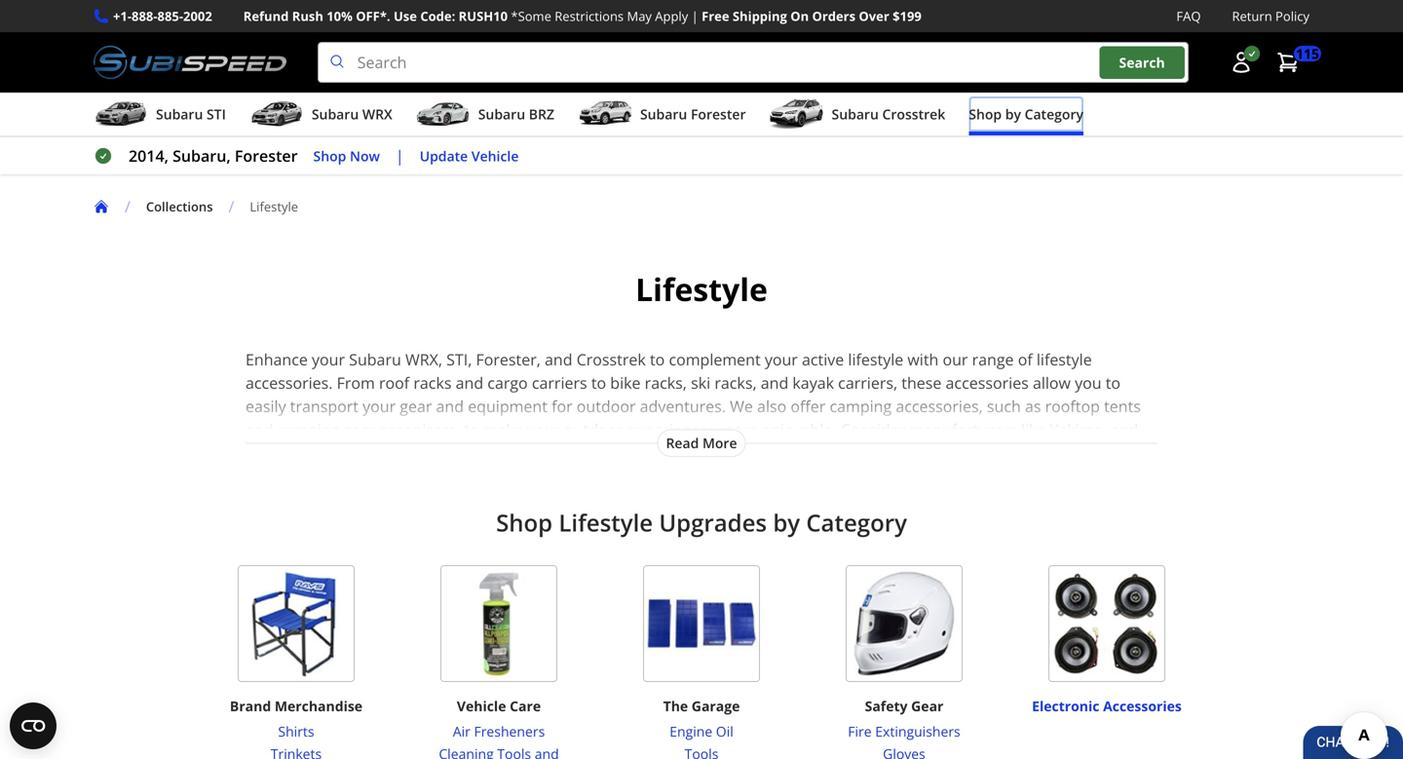 Task type: describe. For each thing, give the bounding box(es) containing it.
0 vertical spatial camping
[[830, 396, 892, 417]]

shop now
[[313, 146, 380, 165]]

their
[[356, 443, 390, 464]]

gear
[[911, 697, 944, 715]]

and down tents
[[1111, 419, 1139, 440]]

air
[[453, 722, 471, 741]]

a subaru brz thumbnail image image
[[416, 100, 470, 129]]

shop now link
[[313, 145, 380, 167]]

code:
[[420, 7, 455, 25]]

2 vertical spatial with
[[449, 466, 480, 487]]

the
[[663, 697, 688, 715]]

racks
[[414, 372, 452, 393]]

active
[[802, 349, 844, 370]]

subaru forester
[[640, 105, 746, 123]]

shop for shop now
[[313, 146, 346, 165]]

brand merchandise
[[230, 697, 363, 715]]

cargo
[[488, 372, 528, 393]]

manufacturers
[[910, 419, 1017, 440]]

1 vertical spatial for
[[331, 443, 352, 464]]

more
[[719, 419, 758, 440]]

electronic accessories image image
[[1049, 565, 1166, 682]]

0 horizontal spatial gear
[[344, 419, 376, 440]]

subaru up the roof
[[349, 349, 401, 370]]

the garage image image
[[643, 565, 760, 682]]

subaru wrx button
[[249, 97, 393, 136]]

rooftop
[[1045, 396, 1100, 417]]

subaru down enjoyable.
[[799, 443, 851, 464]]

and down easily
[[246, 419, 273, 440]]

to up "adventures."
[[650, 349, 665, 370]]

1 vertical spatial these
[[890, 443, 930, 464]]

you
[[1075, 372, 1102, 393]]

safety gear
[[865, 697, 944, 715]]

rush10
[[459, 7, 508, 25]]

and up carriers
[[545, 349, 573, 370]]

electronic accessories link
[[1032, 688, 1182, 715]]

wrx
[[362, 105, 393, 123]]

subaru brz button
[[416, 97, 555, 136]]

1 vertical spatial lifestyle
[[636, 268, 768, 311]]

new
[[329, 466, 359, 487]]

1 vertical spatial accessories.
[[604, 443, 691, 464]]

shop by category button
[[969, 97, 1084, 136]]

885-
[[157, 7, 183, 25]]

update vehicle
[[420, 146, 519, 165]]

2002
[[183, 7, 212, 25]]

we
[[730, 396, 753, 417]]

electronic accessories
[[1032, 697, 1182, 715]]

0 vertical spatial outdoor
[[577, 396, 636, 417]]

and down durable
[[522, 466, 550, 487]]

subaru wrx
[[312, 105, 393, 123]]

engine
[[670, 722, 713, 741]]

over
[[859, 7, 890, 25]]

lifestyle up allow
[[1037, 349, 1092, 370]]

1 vertical spatial with
[[855, 443, 886, 464]]

a subaru sti thumbnail image image
[[94, 100, 148, 129]]

as
[[1025, 396, 1041, 417]]

apply
[[655, 7, 688, 25]]

lifestyle up convenience.
[[544, 443, 600, 464]]

lifestyle down manufacturers
[[934, 443, 990, 464]]

restrictions
[[555, 7, 624, 25]]

update
[[420, 146, 468, 165]]

make
[[483, 419, 523, 440]]

now
[[350, 146, 380, 165]]

enhance
[[246, 349, 308, 370]]

off*.
[[356, 7, 390, 25]]

search button
[[1100, 46, 1185, 79]]

subaru for subaru sti
[[156, 105, 203, 123]]

2014,
[[129, 145, 169, 166]]

a subaru forester thumbnail image image
[[578, 100, 632, 129]]

sti
[[207, 105, 226, 123]]

safety gear image image
[[846, 565, 963, 682]]

your down the roof
[[363, 396, 396, 417]]

range
[[972, 349, 1014, 370]]

a subaru wrx thumbnail image image
[[249, 100, 304, 129]]

subaru for subaru wrx
[[312, 105, 359, 123]]

of
[[1018, 349, 1033, 370]]

fire
[[848, 722, 872, 741]]

and up "also"
[[761, 372, 789, 393]]

shirts link
[[217, 721, 376, 743]]

subaru for subaru brz
[[478, 105, 525, 123]]

1 horizontal spatial |
[[692, 7, 699, 25]]

1 vertical spatial forester
[[235, 145, 298, 166]]

convenience.
[[554, 466, 649, 487]]

the garage
[[663, 697, 740, 715]]

ski
[[691, 372, 711, 393]]

your up durable
[[527, 419, 560, 440]]

brz
[[529, 105, 555, 123]]

search input field
[[317, 42, 1189, 83]]

shop by category
[[969, 105, 1084, 123]]

*some
[[511, 7, 551, 25]]

from
[[337, 372, 375, 393]]

fire extinguishers
[[848, 722, 961, 741]]

subaru forester button
[[578, 97, 746, 136]]

1 vertical spatial outdoor
[[564, 419, 624, 440]]

return policy
[[1232, 7, 1310, 25]]

adventures.
[[640, 396, 726, 417]]

engine oil
[[670, 722, 734, 741]]

such
[[987, 396, 1021, 417]]

and down sti,
[[456, 372, 484, 393]]

1 vertical spatial vehicle
[[457, 697, 506, 715]]

kayak
[[793, 372, 834, 393]]

equipment
[[468, 396, 548, 417]]

2 / from the left
[[229, 196, 234, 217]]

lifestyle up carriers,
[[848, 349, 904, 370]]

use
[[394, 7, 417, 25]]

0 vertical spatial these
[[902, 372, 942, 393]]

collections
[[146, 198, 213, 216]]

garage
[[692, 697, 740, 715]]

vehicle care image image
[[441, 565, 557, 682]]

2 horizontal spatial with
[[908, 349, 939, 370]]

safety
[[865, 697, 908, 715]]

return
[[1232, 7, 1273, 25]]

subaru crosstrek button
[[769, 97, 946, 136]]

crosstrek inside dropdown button
[[882, 105, 946, 123]]

0 horizontal spatial camping
[[277, 419, 339, 440]]

by inside dropdown button
[[1006, 105, 1021, 123]]

engine oil link
[[628, 721, 775, 743]]

+1-888-885-2002 link
[[113, 6, 212, 26]]

a subaru crosstrek thumbnail image image
[[769, 100, 824, 129]]

to left make
[[464, 419, 479, 440]]

subispeed logo image
[[94, 42, 286, 83]]

button image
[[1230, 51, 1253, 74]]

may
[[627, 7, 652, 25]]

merchandise
[[275, 697, 363, 715]]

read
[[666, 434, 699, 452]]

115 button
[[1267, 43, 1322, 82]]

orders
[[812, 7, 856, 25]]



Task type: vqa. For each thing, say whether or not it's contained in the screenshot.
Highlights: High quality Alcantara style fabric gives premium look and feel Precision cut for great fitment Custom look for the interior of your WRX or STI Unique black e-brake boot cover with red stitching Easy mod to personalize your Subaru's appearance
no



Task type: locate. For each thing, give the bounding box(es) containing it.
0 vertical spatial lifestyle
[[250, 198, 298, 216]]

0 horizontal spatial crosstrek
[[577, 349, 646, 370]]

rush
[[292, 7, 323, 25]]

upgrades
[[659, 507, 767, 539]]

with left ease
[[449, 466, 480, 487]]

lifestyle link
[[250, 198, 314, 216]]

vehicle
[[472, 146, 519, 165], [457, 697, 506, 715]]

brand merchandise image image
[[238, 565, 355, 682]]

0 vertical spatial for
[[552, 396, 573, 417]]

wrx,
[[405, 349, 442, 370]]

brand
[[230, 697, 271, 715]]

racks, up we
[[715, 372, 757, 393]]

your
[[312, 349, 345, 370], [765, 349, 798, 370], [363, 396, 396, 417], [527, 419, 560, 440], [762, 443, 795, 464]]

to
[[650, 349, 665, 370], [591, 372, 606, 393], [1106, 372, 1121, 393], [464, 419, 479, 440]]

camping up rack
[[277, 419, 339, 440]]

refund
[[243, 7, 289, 25]]

forester,
[[476, 349, 541, 370]]

our
[[943, 349, 968, 370]]

/ right home image
[[125, 196, 130, 217]]

/ left 'lifestyle' "link"
[[229, 196, 234, 217]]

outdoor down bike
[[577, 396, 636, 417]]

accessories. down experiences
[[604, 443, 691, 464]]

your down enjoyable.
[[762, 443, 795, 464]]

accessories down like
[[994, 443, 1077, 464]]

air fresheners
[[453, 722, 545, 741]]

vehicle up air fresheners
[[457, 697, 506, 715]]

1 vertical spatial camping
[[277, 419, 339, 440]]

vehicle inside button
[[472, 146, 519, 165]]

easily
[[246, 396, 286, 417]]

1 vertical spatial accessories
[[994, 443, 1077, 464]]

faq link
[[1177, 6, 1201, 26]]

+1-
[[113, 7, 132, 25]]

oil
[[716, 722, 734, 741]]

0 vertical spatial forester
[[691, 105, 746, 123]]

0 vertical spatial vehicle
[[472, 146, 519, 165]]

1 racks, from the left
[[645, 372, 687, 393]]

crosstrek inside enhance your subaru wrx, sti, forester, and crosstrek to complement your active lifestyle with our range of lifestyle accessories. from roof racks and cargo carriers to bike racks, ski racks, and kayak carriers, these accessories allow you to easily transport your gear and equipment for outdoor adventures. we also offer camping accessories, such as rooftop tents and camping gear organizers, to make your outdoor experiences more enjoyable. consider manufacturers like yakima, and rhino-rack for their reliable and durable lifestyle accessories. upgrade your subaru with these lifestyle accessories and embark on new adventures with ease and convenience.
[[577, 349, 646, 370]]

gear up their at left
[[344, 419, 376, 440]]

forester
[[691, 105, 746, 123], [235, 145, 298, 166]]

2 vertical spatial lifestyle
[[559, 507, 653, 539]]

subaru left 'wrx'
[[312, 105, 359, 123]]

also
[[757, 396, 787, 417]]

subaru sti
[[156, 105, 226, 123]]

to right you
[[1106, 372, 1121, 393]]

these
[[902, 372, 942, 393], [890, 443, 930, 464]]

offer
[[791, 396, 826, 417]]

0 vertical spatial |
[[692, 7, 699, 25]]

reliable
[[394, 443, 448, 464]]

by
[[1006, 105, 1021, 123], [773, 507, 800, 539]]

subaru sti button
[[94, 97, 226, 136]]

allow
[[1033, 372, 1071, 393]]

0 vertical spatial accessories.
[[246, 372, 333, 393]]

1 horizontal spatial camping
[[830, 396, 892, 417]]

on
[[306, 466, 325, 487]]

1 / from the left
[[125, 196, 130, 217]]

1 horizontal spatial for
[[552, 396, 573, 417]]

yakima,
[[1050, 419, 1107, 440]]

+1-888-885-2002
[[113, 7, 212, 25]]

search
[[1119, 53, 1165, 72]]

0 vertical spatial shop
[[969, 105, 1002, 123]]

| right now
[[396, 145, 404, 166]]

0 horizontal spatial racks,
[[645, 372, 687, 393]]

accessories down range
[[946, 372, 1029, 393]]

lifestyle down convenience.
[[559, 507, 653, 539]]

|
[[692, 7, 699, 25], [396, 145, 404, 166]]

1 horizontal spatial category
[[1025, 105, 1084, 123]]

1 vertical spatial by
[[773, 507, 800, 539]]

1 horizontal spatial with
[[855, 443, 886, 464]]

and down racks
[[436, 396, 464, 417]]

crosstrek
[[882, 105, 946, 123], [577, 349, 646, 370]]

0 horizontal spatial by
[[773, 507, 800, 539]]

1 horizontal spatial racks,
[[715, 372, 757, 393]]

0 vertical spatial gear
[[400, 396, 432, 417]]

and
[[545, 349, 573, 370], [456, 372, 484, 393], [761, 372, 789, 393], [436, 396, 464, 417], [246, 419, 273, 440], [1111, 419, 1139, 440], [452, 443, 480, 464], [1081, 443, 1109, 464], [522, 466, 550, 487]]

accessories.
[[246, 372, 333, 393], [604, 443, 691, 464]]

subaru for subaru crosstrek
[[832, 105, 879, 123]]

forester down a subaru wrx thumbnail image
[[235, 145, 298, 166]]

your up kayak
[[765, 349, 798, 370]]

these down 'consider'
[[890, 443, 930, 464]]

subaru left sti
[[156, 105, 203, 123]]

0 horizontal spatial category
[[806, 507, 907, 539]]

subaru
[[156, 105, 203, 123], [312, 105, 359, 123], [478, 105, 525, 123], [640, 105, 687, 123], [832, 105, 879, 123], [349, 349, 401, 370], [799, 443, 851, 464]]

category inside shop by category dropdown button
[[1025, 105, 1084, 123]]

accessories,
[[896, 396, 983, 417]]

forester inside subaru forester dropdown button
[[691, 105, 746, 123]]

adventures
[[363, 466, 445, 487]]

accessories
[[1103, 697, 1182, 715]]

shop for shop by category
[[969, 105, 1002, 123]]

lifestyle up complement
[[636, 268, 768, 311]]

115
[[1296, 44, 1320, 63]]

1 vertical spatial gear
[[344, 419, 376, 440]]

subaru crosstrek
[[832, 105, 946, 123]]

1 horizontal spatial forester
[[691, 105, 746, 123]]

enjoyable.
[[762, 419, 837, 440]]

1 horizontal spatial accessories.
[[604, 443, 691, 464]]

0 vertical spatial accessories
[[946, 372, 1029, 393]]

0 vertical spatial category
[[1025, 105, 1084, 123]]

2 racks, from the left
[[715, 372, 757, 393]]

| left free
[[692, 7, 699, 25]]

these up the accessories,
[[902, 372, 942, 393]]

0 horizontal spatial forester
[[235, 145, 298, 166]]

1 horizontal spatial /
[[229, 196, 234, 217]]

to left bike
[[591, 372, 606, 393]]

subaru left "brz"
[[478, 105, 525, 123]]

lifestyle
[[848, 349, 904, 370], [1037, 349, 1092, 370], [544, 443, 600, 464], [934, 443, 990, 464]]

0 horizontal spatial /
[[125, 196, 130, 217]]

0 vertical spatial crosstrek
[[882, 105, 946, 123]]

racks, up "adventures."
[[645, 372, 687, 393]]

1 vertical spatial shop
[[313, 146, 346, 165]]

subaru right a subaru crosstrek thumbnail image
[[832, 105, 879, 123]]

return policy link
[[1232, 6, 1310, 26]]

with left our
[[908, 349, 939, 370]]

1 vertical spatial crosstrek
[[577, 349, 646, 370]]

carriers
[[532, 372, 587, 393]]

shop down ease
[[496, 507, 553, 539]]

0 vertical spatial with
[[908, 349, 939, 370]]

shop right subaru crosstrek
[[969, 105, 1002, 123]]

tents
[[1104, 396, 1141, 417]]

refund rush 10% off*. use code: rush10 *some restrictions may apply | free shipping on orders over $199
[[243, 7, 922, 25]]

read more
[[666, 434, 737, 452]]

0 horizontal spatial shop
[[313, 146, 346, 165]]

experiences
[[628, 419, 715, 440]]

and down yakima,
[[1081, 443, 1109, 464]]

2 vertical spatial shop
[[496, 507, 553, 539]]

forester down search input field
[[691, 105, 746, 123]]

for down carriers
[[552, 396, 573, 417]]

2 horizontal spatial shop
[[969, 105, 1002, 123]]

1 horizontal spatial by
[[1006, 105, 1021, 123]]

on
[[791, 7, 809, 25]]

with down 'consider'
[[855, 443, 886, 464]]

faq
[[1177, 7, 1201, 25]]

0 horizontal spatial accessories.
[[246, 372, 333, 393]]

care
[[510, 697, 541, 715]]

with
[[908, 349, 939, 370], [855, 443, 886, 464], [449, 466, 480, 487]]

shop inside dropdown button
[[969, 105, 1002, 123]]

like
[[1021, 419, 1046, 440]]

subaru brz
[[478, 105, 555, 123]]

home image
[[94, 199, 109, 215]]

transport
[[290, 396, 359, 417]]

complement
[[669, 349, 761, 370]]

1 vertical spatial |
[[396, 145, 404, 166]]

shop for shop lifestyle upgrades by category
[[496, 507, 553, 539]]

1 horizontal spatial shop
[[496, 507, 553, 539]]

policy
[[1276, 7, 1310, 25]]

and right reliable
[[452, 443, 480, 464]]

outdoor up convenience.
[[564, 419, 624, 440]]

rhino-
[[246, 443, 293, 464]]

consider
[[841, 419, 906, 440]]

subaru,
[[173, 145, 231, 166]]

10%
[[327, 7, 353, 25]]

lifestyle down 2014, subaru, forester
[[250, 198, 298, 216]]

shop left now
[[313, 146, 346, 165]]

0 horizontal spatial |
[[396, 145, 404, 166]]

subaru right the a subaru forester thumbnail image
[[640, 105, 687, 123]]

vehicle down subaru brz dropdown button
[[472, 146, 519, 165]]

your up from
[[312, 349, 345, 370]]

1 horizontal spatial crosstrek
[[882, 105, 946, 123]]

for up new
[[331, 443, 352, 464]]

888-
[[132, 7, 157, 25]]

$199
[[893, 7, 922, 25]]

fire extinguishers link
[[848, 721, 961, 743]]

roof
[[379, 372, 410, 393]]

1 horizontal spatial gear
[[400, 396, 432, 417]]

accessories. down enhance
[[246, 372, 333, 393]]

subaru for subaru forester
[[640, 105, 687, 123]]

0 horizontal spatial for
[[331, 443, 352, 464]]

0 horizontal spatial with
[[449, 466, 480, 487]]

camping down carriers,
[[830, 396, 892, 417]]

0 vertical spatial by
[[1006, 105, 1021, 123]]

organizers,
[[380, 419, 460, 440]]

ease
[[484, 466, 518, 487]]

open widget image
[[10, 703, 57, 749]]

gear up organizers,
[[400, 396, 432, 417]]

rack
[[293, 443, 327, 464]]

1 vertical spatial category
[[806, 507, 907, 539]]



